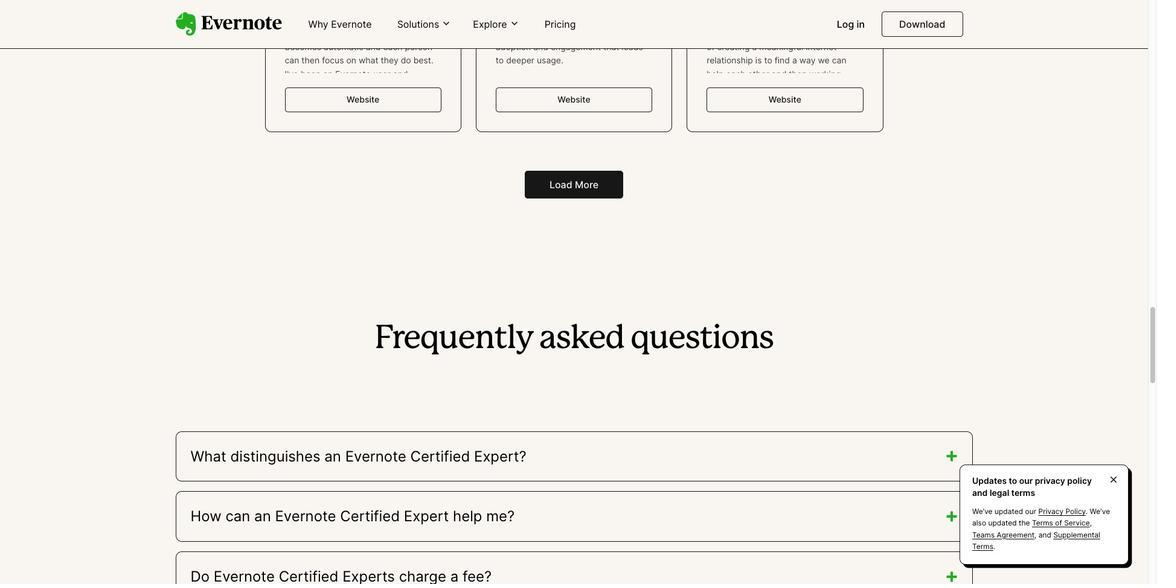 Task type: locate. For each thing, give the bounding box(es) containing it.
1 horizontal spatial website link
[[496, 88, 653, 112]]

0 vertical spatial an
[[325, 448, 341, 466]]

we've
[[973, 508, 993, 517], [1090, 508, 1110, 517]]

1 vertical spatial our
[[1026, 508, 1037, 517]]

0 horizontal spatial certified
[[340, 508, 400, 526]]

1 horizontal spatial ,
[[1090, 519, 1092, 528]]

and down . we've also updated the on the right of page
[[1039, 531, 1052, 540]]

evernote
[[331, 18, 372, 30], [345, 448, 406, 466], [275, 508, 336, 526]]

pricing link
[[537, 13, 583, 36]]

1 vertical spatial evernote
[[345, 448, 406, 466]]

our inside updates to our privacy policy and legal terms
[[1020, 476, 1033, 486]]

and down updates
[[973, 488, 988, 498]]

2 we've from the left
[[1090, 508, 1110, 517]]

0 vertical spatial evernote
[[331, 18, 372, 30]]

0 horizontal spatial website
[[347, 94, 380, 105]]

expert
[[404, 508, 449, 526]]

. inside . we've also updated the
[[1086, 508, 1088, 517]]

service
[[1065, 519, 1090, 528]]

0 horizontal spatial terms
[[973, 542, 994, 551]]

terms
[[1012, 488, 1036, 498]]

also
[[973, 519, 987, 528]]

our
[[1020, 476, 1033, 486], [1026, 508, 1037, 517]]

updates to our privacy policy and legal terms
[[973, 476, 1092, 498]]

.
[[1086, 508, 1088, 517], [994, 542, 996, 551]]

frequently asked questions
[[375, 324, 774, 355]]

website
[[347, 94, 380, 105], [558, 94, 591, 105], [769, 94, 802, 105]]

load
[[550, 179, 573, 191]]

to
[[1009, 476, 1018, 486]]

1 horizontal spatial and
[[1039, 531, 1052, 540]]

an for distinguishes
[[325, 448, 341, 466]]

1 vertical spatial ,
[[1035, 531, 1037, 540]]

explore
[[473, 18, 507, 30]]

we've updated our privacy policy
[[973, 508, 1086, 517]]

updated up teams agreement link
[[989, 519, 1017, 528]]

and
[[973, 488, 988, 498], [1039, 531, 1052, 540]]

teams
[[973, 531, 995, 540]]

supplemental terms
[[973, 531, 1101, 551]]

in
[[857, 18, 865, 30]]

1 horizontal spatial terms
[[1032, 519, 1054, 528]]

1 vertical spatial and
[[1039, 531, 1052, 540]]

1 horizontal spatial .
[[1086, 508, 1088, 517]]

updated
[[995, 508, 1023, 517], [989, 519, 1017, 528]]

0 vertical spatial our
[[1020, 476, 1033, 486]]

our for privacy
[[1026, 508, 1037, 517]]

, up supplemental on the right bottom
[[1090, 519, 1092, 528]]

2 horizontal spatial website
[[769, 94, 802, 105]]

. up service
[[1086, 508, 1088, 517]]

1 vertical spatial an
[[254, 508, 271, 526]]

of
[[1056, 519, 1062, 528]]

terms down privacy
[[1032, 519, 1054, 528]]

we've right policy
[[1090, 508, 1110, 517]]

1 vertical spatial certified
[[340, 508, 400, 526]]

terms down teams
[[973, 542, 994, 551]]

1 horizontal spatial we've
[[1090, 508, 1110, 517]]

1 vertical spatial .
[[994, 542, 996, 551]]

updates
[[973, 476, 1007, 486]]

2 website from the left
[[558, 94, 591, 105]]

log
[[837, 18, 854, 30]]

evernote for expert?
[[345, 448, 406, 466]]

1 vertical spatial terms
[[973, 542, 994, 551]]

, down . we've also updated the on the right of page
[[1035, 531, 1037, 540]]

and inside updates to our privacy policy and legal terms
[[973, 488, 988, 498]]

0 vertical spatial and
[[973, 488, 988, 498]]

. down teams agreement link
[[994, 542, 996, 551]]

0 horizontal spatial .
[[994, 542, 996, 551]]

certified left expert
[[340, 508, 400, 526]]

0 vertical spatial .
[[1086, 508, 1088, 517]]

log in link
[[830, 13, 872, 36]]

we've up also
[[973, 508, 993, 517]]

certified
[[410, 448, 470, 466], [340, 508, 400, 526]]

website link
[[285, 88, 442, 112], [496, 88, 653, 112], [707, 88, 864, 112]]

,
[[1090, 519, 1092, 528], [1035, 531, 1037, 540]]

we've inside . we've also updated the
[[1090, 508, 1110, 517]]

0 horizontal spatial an
[[254, 508, 271, 526]]

0 horizontal spatial we've
[[973, 508, 993, 517]]

our up the
[[1026, 508, 1037, 517]]

. for .
[[994, 542, 996, 551]]

an
[[325, 448, 341, 466], [254, 508, 271, 526]]

legal
[[990, 488, 1010, 498]]

0 horizontal spatial and
[[973, 488, 988, 498]]

0 vertical spatial terms
[[1032, 519, 1054, 528]]

an right the can
[[254, 508, 271, 526]]

1 horizontal spatial an
[[325, 448, 341, 466]]

terms
[[1032, 519, 1054, 528], [973, 542, 994, 551]]

1 horizontal spatial website
[[558, 94, 591, 105]]

teams agreement link
[[973, 531, 1035, 540]]

supplemental
[[1054, 531, 1101, 540]]

an for can
[[254, 508, 271, 526]]

certified left 'expert?'
[[410, 448, 470, 466]]

2 vertical spatial evernote
[[275, 508, 336, 526]]

0 vertical spatial certified
[[410, 448, 470, 466]]

download link
[[882, 11, 963, 37]]

terms inside terms of service , teams agreement , and
[[1032, 519, 1054, 528]]

2 horizontal spatial website link
[[707, 88, 864, 112]]

an right distinguishes
[[325, 448, 341, 466]]

1 horizontal spatial certified
[[410, 448, 470, 466]]

1 vertical spatial updated
[[989, 519, 1017, 528]]

our up terms
[[1020, 476, 1033, 486]]

updated up the
[[995, 508, 1023, 517]]

asked
[[540, 324, 624, 355]]

explore button
[[470, 17, 523, 31]]

0 horizontal spatial website link
[[285, 88, 442, 112]]



Task type: describe. For each thing, give the bounding box(es) containing it.
2 website link from the left
[[496, 88, 653, 112]]

evernote for expert
[[275, 508, 336, 526]]

policy
[[1066, 508, 1086, 517]]

how
[[191, 508, 221, 526]]

solutions
[[397, 18, 439, 30]]

expert?
[[474, 448, 527, 466]]

me?
[[486, 508, 515, 526]]

policy
[[1068, 476, 1092, 486]]

agreement
[[997, 531, 1035, 540]]

privacy policy link
[[1039, 508, 1086, 517]]

updated inside . we've also updated the
[[989, 519, 1017, 528]]

what distinguishes an evernote certified expert?
[[191, 448, 527, 466]]

the
[[1019, 519, 1030, 528]]

our for privacy
[[1020, 476, 1033, 486]]

load more button
[[525, 171, 624, 199]]

what
[[191, 448, 226, 466]]

solutions button
[[394, 17, 455, 31]]

1 we've from the left
[[973, 508, 993, 517]]

questions
[[631, 324, 774, 355]]

certified for expert
[[340, 508, 400, 526]]

log in
[[837, 18, 865, 30]]

can
[[226, 508, 250, 526]]

. we've also updated the
[[973, 508, 1110, 528]]

how can an evernote certified expert help me?
[[191, 508, 515, 526]]

more
[[575, 179, 599, 191]]

terms inside supplemental terms
[[973, 542, 994, 551]]

0 vertical spatial ,
[[1090, 519, 1092, 528]]

evernote logo image
[[175, 12, 282, 36]]

privacy
[[1039, 508, 1064, 517]]

3 website link from the left
[[707, 88, 864, 112]]

1 website from the left
[[347, 94, 380, 105]]

frequently
[[375, 324, 533, 355]]

certified for expert?
[[410, 448, 470, 466]]

and inside terms of service , teams agreement , and
[[1039, 531, 1052, 540]]

download
[[900, 18, 946, 30]]

supplemental terms link
[[973, 531, 1101, 551]]

. for . we've also updated the
[[1086, 508, 1088, 517]]

3 website from the left
[[769, 94, 802, 105]]

1 website link from the left
[[285, 88, 442, 112]]

why
[[308, 18, 328, 30]]

why evernote link
[[301, 13, 379, 36]]

why evernote
[[308, 18, 372, 30]]

0 horizontal spatial ,
[[1035, 531, 1037, 540]]

0 vertical spatial updated
[[995, 508, 1023, 517]]

help
[[453, 508, 482, 526]]

distinguishes
[[230, 448, 321, 466]]

terms of service , teams agreement , and
[[973, 519, 1092, 540]]

privacy
[[1035, 476, 1066, 486]]

terms of service link
[[1032, 519, 1090, 528]]

load more
[[550, 179, 599, 191]]

pricing
[[545, 18, 576, 30]]



Task type: vqa. For each thing, say whether or not it's contained in the screenshot.
the bottom you
no



